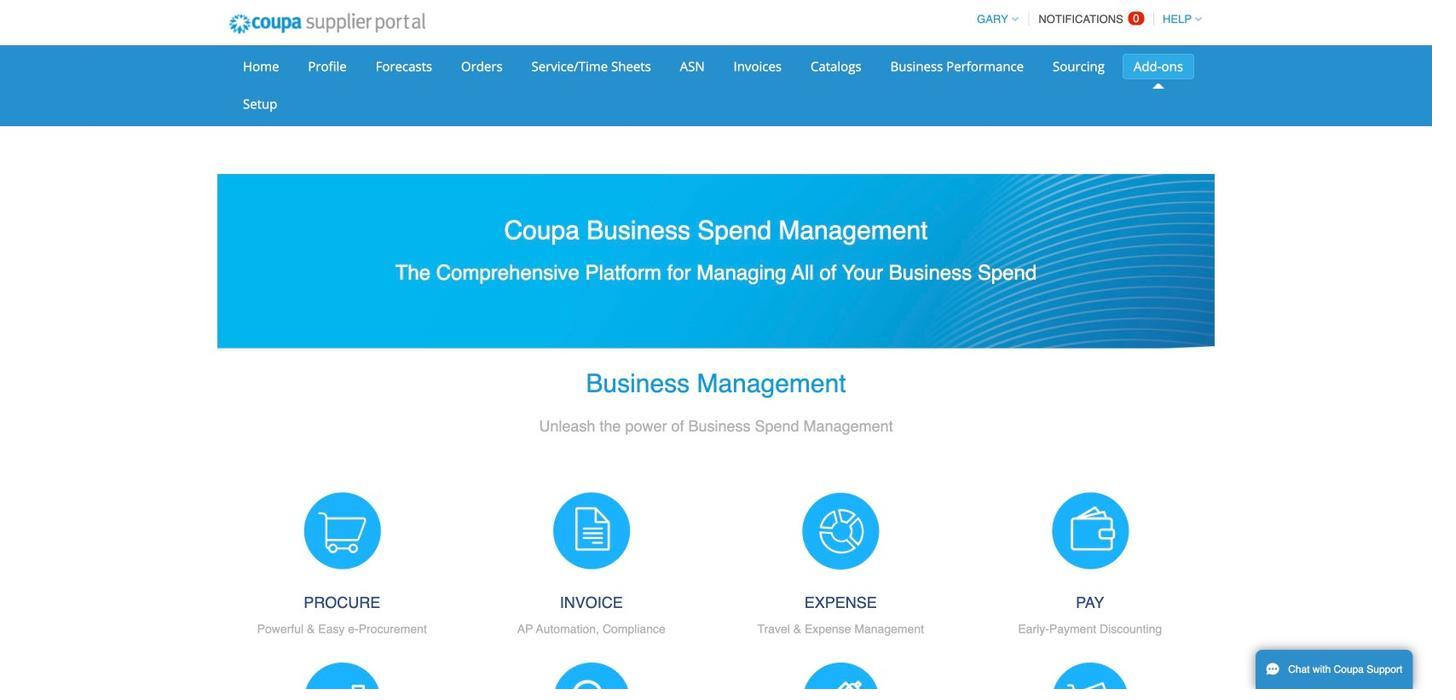 Task type: describe. For each thing, give the bounding box(es) containing it.
coupa supplier portal image
[[218, 3, 437, 45]]



Task type: locate. For each thing, give the bounding box(es) containing it.
navigation
[[970, 3, 1203, 36]]



Task type: vqa. For each thing, say whether or not it's contained in the screenshot.
Coupa Supplier Portal image
yes



